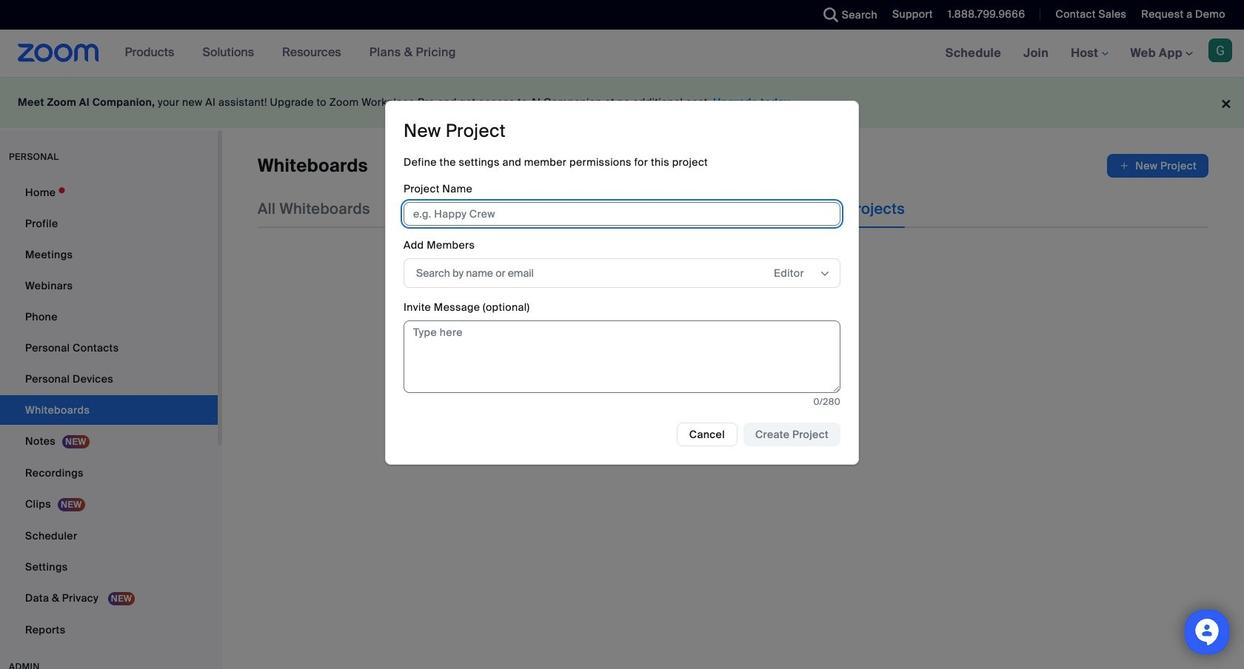 Task type: locate. For each thing, give the bounding box(es) containing it.
tabs of all whiteboard page tab list
[[258, 190, 905, 228]]

product information navigation
[[114, 30, 467, 77]]

e.g. Happy Crew text field
[[404, 202, 841, 226]]

dialog
[[385, 100, 859, 465]]

heading
[[404, 119, 506, 142]]

Invite Message (optional) text field
[[404, 320, 841, 393]]

banner
[[0, 30, 1245, 78]]

meetings navigation
[[935, 30, 1245, 78]]

footer
[[0, 77, 1245, 128]]



Task type: describe. For each thing, give the bounding box(es) containing it.
add image
[[1120, 159, 1130, 173]]

Search by name or email,Search by name or email text field
[[416, 262, 743, 284]]

personal menu menu
[[0, 178, 218, 647]]



Task type: vqa. For each thing, say whether or not it's contained in the screenshot.
Support version for phone label icon
no



